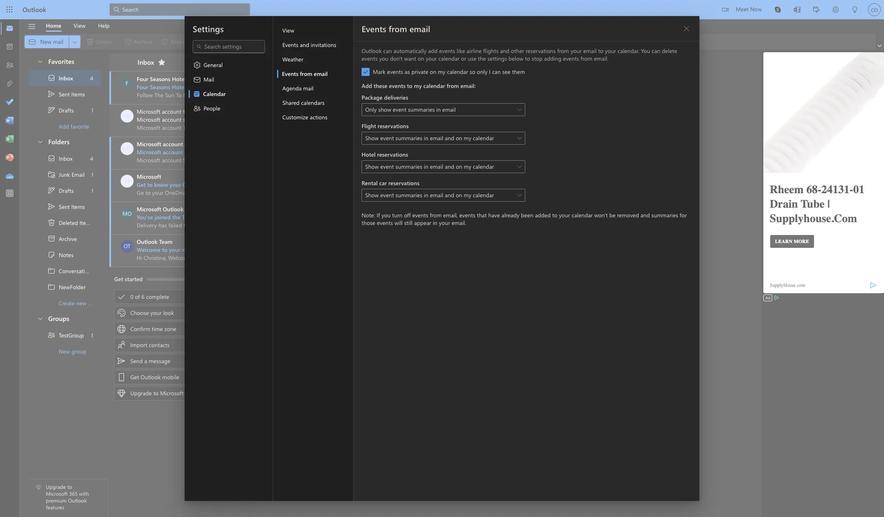 Task type: describe. For each thing, give the bounding box(es) containing it.
four seasons hotels and resorts image
[[121, 77, 133, 90]]

outlook inside banner
[[23, 5, 46, 14]]

outlook can automatically add events like airline flights and other reservations from your email to your calendar. you can delete events you don't want on your calendar or use the settings below to stop adding events from email.
[[362, 47, 678, 62]]

events left that
[[460, 212, 476, 219]]

show for flight
[[365, 134, 379, 142]]

from right stop
[[558, 47, 569, 55]]

still
[[404, 219, 413, 227]]

 testgroup
[[47, 332, 84, 340]]

junk
[[59, 171, 70, 178]]

mt for microsoft account security info verification
[[123, 112, 131, 120]]

features
[[46, 505, 64, 512]]

security for verification
[[183, 116, 202, 124]]

 tree item for 
[[29, 102, 101, 118]]

email. inside note: if you turn off events from email, events that have already been added to your calendar won't be removed and summaries for those events will still appear in your email.
[[452, 219, 467, 227]]

add favorite tree item
[[29, 118, 101, 134]]

m
[[125, 177, 130, 185]]

home button
[[40, 19, 67, 32]]

group inside tree item
[[72, 348, 87, 356]]

as inside events from email element
[[405, 68, 410, 76]]

items inside favorites tree
[[71, 90, 85, 98]]


[[158, 58, 166, 66]]

testgroup inside  testgroup
[[59, 332, 84, 339]]

so
[[470, 68, 476, 76]]

word image
[[6, 117, 14, 125]]

help
[[98, 22, 110, 29]]

events inside tab panel
[[362, 23, 387, 34]]

create new folder
[[59, 300, 103, 307]]

account down microsoft account team microsoft account security info verification
[[163, 140, 183, 148]]

365 for upgrade to microsoft 365
[[185, 390, 194, 398]]

your inside outlook team welcome to your new outlook.com account
[[169, 246, 181, 254]]

 for 0 of 6 complete
[[118, 293, 126, 301]]

 button for groups
[[33, 312, 47, 326]]

events from email heading
[[362, 23, 430, 34]]

and inside field
[[445, 163, 455, 171]]

info for was
[[206, 149, 216, 156]]

added inside note: if you turn off events from email, events that have already been added to your calendar won't be removed and summaries for those events will still appear in your email.
[[535, 212, 551, 219]]

home
[[46, 22, 61, 29]]

 inside tree
[[47, 203, 56, 211]]

new inside tree item
[[76, 300, 87, 307]]

to left know in the left top of the page
[[147, 181, 153, 189]]

calendar inside rental car reservations field
[[473, 192, 494, 199]]

automatically
[[394, 47, 427, 55]]

complete
[[146, 293, 169, 301]]

1  tree item from the top
[[29, 86, 101, 102]]

events from email inside tab panel
[[362, 23, 430, 34]]

family
[[209, 83, 225, 91]]

onedrive image
[[6, 173, 14, 181]]

verification
[[215, 116, 242, 124]]

you inside outlook can automatically add events like airline flights and other reservations from your email to your calendar. you can delete events you don't want on your calendar or use the settings below to stop adding events from email.
[[379, 55, 389, 62]]

Hotel reservations field
[[362, 161, 526, 174]]

time
[[152, 326, 163, 333]]

 tree item
[[29, 247, 101, 263]]

add favorite
[[59, 123, 89, 130]]

history
[[93, 267, 111, 275]]

 for groups
[[37, 316, 43, 322]]

calendar inside note: if you turn off events from email, events that have already been added to your calendar won't be removed and summaries for those events will still appear in your email.
[[572, 212, 593, 219]]

Search settings search field
[[202, 43, 257, 51]]

four seasons hotel miami - family friendly hotel
[[137, 83, 263, 91]]

sent inside favorites tree
[[59, 90, 70, 98]]

customize actions
[[283, 113, 328, 121]]

events from email tab panel
[[354, 16, 700, 502]]

to do image
[[6, 99, 14, 107]]

the inside outlook can automatically add events like airline flights and other reservations from your email to your calendar. you can delete events you don't want on your calendar or use the settings below to stop adding events from email.
[[478, 55, 486, 62]]

events up deliveries
[[389, 82, 406, 90]]

the inside microsoft outlook you've joined the testgroup group
[[172, 214, 181, 221]]

1 inside  tree item
[[91, 171, 93, 178]]

0 horizontal spatial view
[[74, 22, 86, 29]]

Flight reservations field
[[362, 132, 526, 145]]

 tree item for 
[[29, 183, 101, 199]]

deliveries
[[384, 94, 408, 101]]

files image
[[6, 80, 14, 88]]

favorites
[[48, 57, 74, 66]]

don't
[[390, 55, 403, 62]]

events left "will"
[[377, 219, 393, 227]]

on for hotel reservations
[[456, 163, 463, 171]]

folder
[[88, 300, 103, 307]]

 conversation history
[[47, 267, 111, 275]]

outlook inside microsoft outlook you've joined the testgroup group
[[163, 206, 184, 213]]

that
[[477, 212, 487, 219]]

get for get outlook mobile
[[130, 374, 139, 382]]

move & delete group
[[25, 34, 273, 50]]

show event summaries in email and on my calendar for hotel reservations
[[365, 163, 494, 171]]

back
[[233, 181, 245, 189]]

event for flight
[[381, 134, 394, 142]]

powerpoint image
[[6, 154, 14, 162]]

summaries for rental car reservations
[[396, 192, 423, 199]]

events left 'like'
[[439, 47, 455, 55]]

1 inside  tree item
[[91, 332, 93, 339]]

get inside the microsoft get to know your onedrive – how to back up your pc and mobile
[[137, 181, 146, 189]]

onedrive
[[183, 181, 207, 189]]

tree containing 
[[29, 151, 111, 312]]

hotel inside events from email element
[[362, 151, 376, 159]]


[[47, 171, 56, 179]]

 for favorites
[[37, 58, 43, 65]]

want
[[404, 55, 416, 62]]

mail image
[[6, 25, 14, 33]]

my down private at left
[[414, 82, 422, 90]]

mobile inside the microsoft get to know your onedrive – how to back up your pc and mobile
[[287, 181, 305, 189]]

a
[[144, 358, 147, 365]]

i
[[489, 68, 491, 76]]

my for rental car reservations
[[464, 192, 472, 199]]

outlook inside outlook can automatically add events like airline flights and other reservations from your email to your calendar. you can delete events you don't want on your calendar or use the settings below to stop adding events from email.
[[362, 47, 382, 55]]

team
[[159, 238, 173, 246]]

and up miami at the left of page
[[190, 75, 200, 83]]

in for flight reservations
[[424, 134, 429, 142]]

events down 'read'
[[362, 55, 378, 62]]

outlook inside outlook team welcome to your new outlook.com account
[[137, 238, 158, 246]]

1  tree item from the top
[[29, 70, 101, 86]]

from down mark events as private on my calendar so only i can see them
[[447, 82, 459, 90]]

0 horizontal spatial hotel
[[172, 83, 186, 91]]

microsoft account team microsoft account security info verification
[[137, 108, 242, 124]]

events right 'off'
[[412, 212, 429, 219]]

from up automatically
[[389, 23, 407, 34]]

new group tree item
[[29, 344, 101, 360]]

your up private at left
[[426, 55, 437, 62]]

appear
[[414, 219, 432, 227]]

won't
[[595, 212, 608, 219]]

 newfolder
[[47, 283, 86, 291]]

and inside note: if you turn off events from email, events that have already been added to your calendar won't be removed and summaries for those events will still appear in your email.
[[641, 212, 650, 219]]

 notes
[[47, 251, 73, 259]]

added inside microsoft account team microsoft account security info was added
[[229, 149, 245, 156]]

get for get started
[[114, 276, 123, 283]]

events right 'adding'
[[563, 55, 579, 62]]

to inside note: if you turn off events from email, events that have already been added to your calendar won't be removed and summaries for those events will still appear in your email.
[[553, 212, 558, 219]]

drafts for 
[[59, 106, 74, 114]]

Select a conversation checkbox
[[121, 240, 137, 253]]

newfolder
[[59, 284, 86, 291]]

email. inside outlook can automatically add events like airline flights and other reservations from your email to your calendar. you can delete events you don't want on your calendar or use the settings below to stop adding events from email.
[[594, 55, 609, 62]]

resorts
[[201, 75, 220, 83]]

from right 'adding'
[[581, 55, 593, 62]]

events down "don't"
[[387, 68, 403, 76]]

as inside  mark all as read
[[359, 38, 364, 45]]

be
[[610, 212, 616, 219]]

and inside flight reservations field
[[445, 134, 455, 142]]

mt for microsoft account security info was added
[[123, 145, 131, 153]]

left-rail-appbar navigation
[[2, 19, 18, 186]]

in up flight reservations field
[[437, 106, 441, 113]]

 for 1st the  'tree item' from the top
[[47, 74, 56, 82]]

your right up
[[255, 181, 266, 189]]

people
[[204, 105, 220, 112]]

look
[[163, 309, 174, 317]]

1  tree item from the top
[[29, 263, 111, 279]]

and inside the microsoft get to know your onedrive – how to back up your pc and mobile
[[276, 181, 286, 189]]

summaries for hotel reservations
[[396, 163, 423, 171]]

send
[[130, 358, 143, 365]]

upgrade to microsoft 365 with premium outlook features
[[46, 484, 89, 512]]

microsoft inside upgrade to microsoft 365 with premium outlook features
[[46, 491, 68, 498]]

microsoft account team image for microsoft account security info verification
[[121, 110, 134, 123]]


[[47, 219, 56, 227]]

account up microsoft account team microsoft account security info was added
[[162, 116, 182, 124]]

 sent items for first  tree item from the top
[[47, 90, 85, 98]]

6
[[141, 293, 145, 301]]

tab list containing home
[[40, 19, 116, 32]]

calendar inside flight reservations field
[[473, 134, 494, 142]]

more apps image
[[6, 190, 14, 198]]

outlook down send a message
[[141, 374, 161, 382]]

 tree item
[[29, 328, 101, 344]]

show for hotel
[[365, 163, 379, 171]]

events and invitations
[[283, 41, 336, 49]]

email up automatically
[[410, 23, 430, 34]]

of
[[135, 293, 140, 301]]

all
[[351, 38, 357, 45]]

 inbox for second the  'tree item' from the top
[[47, 155, 73, 163]]

already
[[502, 212, 520, 219]]

show for rental
[[365, 192, 379, 199]]

ad inside message list no conversations selected list box
[[215, 76, 220, 82]]

my right private at left
[[438, 68, 446, 76]]

to right how
[[226, 181, 231, 189]]

calendar.
[[618, 47, 640, 55]]

application containing settings
[[0, 0, 885, 518]]

–
[[208, 181, 211, 189]]

inbox for second the  'tree item' from the top
[[59, 155, 73, 162]]

outlook banner
[[0, 0, 885, 19]]

your right appear
[[439, 219, 450, 227]]

people image
[[6, 62, 14, 70]]

premium features image
[[36, 486, 41, 491]]

invitations
[[311, 41, 336, 49]]

message list no conversations selected list box
[[109, 72, 305, 518]]

will
[[395, 219, 403, 227]]

1 inside favorites tree
[[91, 106, 93, 114]]

calendar image
[[6, 43, 14, 51]]

to down private at left
[[407, 82, 413, 90]]

microsoft image
[[121, 175, 134, 188]]

groups tree item
[[29, 312, 101, 328]]

account up know in the left top of the page
[[163, 149, 183, 156]]

 drafts for 
[[47, 187, 74, 195]]

testgroup inside microsoft outlook you've joined the testgroup group
[[182, 214, 208, 221]]

to inside upgrade to microsoft 365 with premium outlook features
[[67, 484, 72, 491]]

to down get outlook mobile
[[154, 390, 159, 398]]

events from email inside button
[[282, 70, 328, 78]]

mail
[[303, 85, 314, 92]]

 for mark events as private on my calendar so only i can see them
[[363, 69, 369, 75]]

365 for upgrade to microsoft 365 with premium outlook features
[[69, 491, 78, 498]]

mark events as private on my calendar so only i can see them
[[373, 68, 525, 76]]

to inside outlook team welcome to your new outlook.com account
[[162, 246, 168, 254]]

upgrade for upgrade to microsoft 365
[[130, 390, 152, 398]]

microsoft outlook image
[[121, 208, 134, 221]]

2 horizontal spatial can
[[652, 47, 661, 55]]

 junk email
[[47, 171, 85, 179]]

your left calendar.
[[605, 47, 616, 55]]

agenda mail button
[[277, 81, 353, 96]]

your left look
[[151, 309, 162, 317]]

shared
[[283, 99, 300, 107]]

email inside outlook can automatically add events like airline flights and other reservations from your email to your calendar. you can delete events you don't want on your calendar or use the settings below to stop adding events from email.
[[584, 47, 597, 55]]


[[47, 251, 56, 259]]

mark inside events from email element
[[373, 68, 386, 76]]

have
[[489, 212, 500, 219]]

 for  newfolder
[[47, 283, 56, 291]]

inbox for 1st the  'tree item' from the top
[[59, 74, 73, 82]]

favorites tree item
[[29, 54, 101, 70]]

how
[[213, 181, 224, 189]]

summaries for flight reservations
[[396, 134, 423, 142]]

send a message
[[130, 358, 171, 365]]

microsoft outlook you've joined the testgroup group
[[137, 206, 225, 221]]

1 horizontal spatial view
[[283, 27, 294, 34]]

team for was
[[185, 140, 198, 148]]

and inside button
[[300, 41, 309, 49]]

 deleted items
[[47, 219, 93, 227]]

0 horizontal spatial can
[[383, 47, 392, 55]]

to left calendar.
[[599, 47, 604, 55]]

 for 
[[47, 187, 56, 195]]

on inside outlook can automatically add events like airline flights and other reservations from your email to your calendar. you can delete events you don't want on your calendar or use the settings below to stop adding events from email.
[[418, 55, 424, 62]]


[[118, 374, 126, 382]]

favorite
[[71, 123, 89, 130]]

microsoft account team microsoft account security info was added
[[137, 140, 245, 156]]

archive
[[59, 235, 77, 243]]


[[118, 326, 126, 334]]

new inside outlook team welcome to your new outlook.com account
[[182, 246, 193, 254]]

1 vertical spatial ad
[[766, 295, 771, 301]]

email down flight reservations field
[[430, 163, 444, 171]]

your right 'adding'
[[571, 47, 582, 55]]

adding
[[544, 55, 562, 62]]

add for add these events to my calendar from email:
[[362, 82, 372, 90]]

meet
[[736, 5, 749, 13]]

airline
[[467, 47, 482, 55]]

account inside outlook team welcome to your new outlook.com account
[[229, 246, 249, 254]]

new group
[[59, 348, 87, 356]]


[[118, 358, 126, 366]]

select a conversation checkbox for microsoft account security info verification
[[121, 110, 137, 123]]

 for second the  'tree item' from the top
[[47, 155, 56, 163]]

zone
[[164, 326, 176, 333]]

 archive
[[47, 235, 77, 243]]

Rental car reservations field
[[362, 189, 526, 202]]

 inside favorites tree
[[47, 90, 56, 98]]

inbox inside inbox 
[[138, 58, 154, 66]]

 for  conversation history
[[47, 267, 56, 275]]

email inside flight reservations field
[[430, 134, 444, 142]]

to left stop
[[525, 55, 530, 62]]



Task type: vqa. For each thing, say whether or not it's contained in the screenshot.


Task type: locate. For each thing, give the bounding box(es) containing it.
seasons for hotels
[[150, 75, 170, 83]]

can
[[383, 47, 392, 55], [652, 47, 661, 55], [492, 68, 501, 76]]

2  sent items from the top
[[47, 203, 85, 211]]

event for rental
[[381, 192, 394, 199]]

0 horizontal spatial new
[[76, 300, 87, 307]]

on right private at left
[[430, 68, 437, 76]]

 tree item
[[29, 167, 101, 183]]

1 vertical spatial 4
[[90, 155, 93, 162]]

1 4 from the top
[[90, 74, 93, 82]]

0 vertical spatial 
[[363, 69, 369, 75]]

 mark all as read
[[328, 38, 376, 46]]

1 vertical spatial upgrade
[[46, 484, 66, 491]]


[[47, 267, 56, 275], [47, 283, 56, 291]]

shared calendars button
[[277, 96, 353, 110]]


[[47, 235, 56, 243]]

in for rental car reservations
[[424, 192, 429, 199]]

hotel right 'friendly'
[[249, 83, 263, 91]]

0 vertical spatial 4
[[90, 74, 93, 82]]

and inside outlook can automatically add events like airline flights and other reservations from your email to your calendar. you can delete events you don't want on your calendar or use the settings below to stop adding events from email.
[[500, 47, 510, 55]]

 left 0
[[118, 293, 126, 301]]

microsoft account team image
[[121, 110, 134, 123], [121, 142, 134, 155]]

get right the ''
[[130, 374, 139, 382]]

0 vertical spatial upgrade
[[130, 390, 152, 398]]

drafts
[[59, 106, 74, 114], [59, 187, 74, 195]]

0 horizontal spatial email.
[[452, 219, 467, 227]]

0 horizontal spatial added
[[229, 149, 245, 156]]

drafts inside tree
[[59, 187, 74, 195]]

0 vertical spatial 
[[47, 74, 56, 82]]

from inside button
[[300, 70, 312, 78]]

favorites tree
[[29, 51, 101, 134]]

1 mt from the top
[[123, 112, 131, 120]]

items inside  deleted items
[[80, 219, 93, 227]]

0 vertical spatial info
[[204, 116, 213, 124]]

on for rental car reservations
[[456, 192, 463, 199]]

 inside tree item
[[47, 332, 56, 340]]

those
[[362, 219, 376, 227]]

1 horizontal spatial 
[[193, 105, 201, 113]]

reservations up rental car reservations
[[377, 151, 408, 159]]

0 vertical spatial show event summaries in email and on my calendar
[[365, 134, 494, 142]]

on
[[418, 55, 424, 62], [430, 68, 437, 76], [456, 134, 463, 142], [456, 163, 463, 171], [456, 192, 463, 199]]

0 vertical spatial microsoft account team image
[[121, 110, 134, 123]]

you inside note: if you turn off events from email, events that have already been added to your calendar won't be removed and summaries for those events will still appear in your email.
[[382, 212, 391, 219]]

1 vertical spatial 
[[47, 332, 56, 340]]

calendar inside field
[[473, 163, 494, 171]]

on inside field
[[456, 192, 463, 199]]

 drafts down junk
[[47, 187, 74, 195]]

view button up events and invitations
[[277, 23, 353, 38]]

ad
[[215, 76, 220, 82], [766, 295, 771, 301]]

2 mt from the top
[[123, 145, 131, 153]]

outlook team image
[[121, 240, 134, 253]]

1  inbox from the top
[[47, 74, 73, 82]]

1  from the top
[[37, 58, 43, 65]]

1 drafts from the top
[[59, 106, 74, 114]]

event for hotel
[[381, 163, 394, 171]]

0 vertical spatial  tree item
[[29, 70, 101, 86]]

1 horizontal spatial view button
[[277, 23, 353, 38]]

new left folder
[[76, 300, 87, 307]]

0 vertical spatial add
[[362, 82, 372, 90]]

inbox down favorites tree item
[[59, 74, 73, 82]]

your left won't
[[559, 212, 570, 219]]

1 vertical spatial select a conversation checkbox
[[121, 142, 137, 155]]


[[193, 90, 201, 98]]

 button inside favorites tree item
[[33, 54, 47, 69]]

0 horizontal spatial mobile
[[162, 374, 179, 382]]

1 vertical spatial 
[[47, 155, 56, 163]]

message list section
[[109, 52, 305, 518]]

events for events from email button
[[282, 70, 299, 78]]

hotels
[[172, 75, 188, 83]]

 left the 'groups'
[[37, 316, 43, 322]]

4 for 1st the  'tree item' from the top
[[90, 74, 93, 82]]

show
[[365, 134, 379, 142], [365, 163, 379, 171], [365, 192, 379, 199]]


[[47, 106, 56, 114], [47, 187, 56, 195]]

1 vertical spatial inbox
[[59, 74, 73, 82]]

1 horizontal spatial the
[[478, 55, 486, 62]]

in inside rental car reservations field
[[424, 192, 429, 199]]

can right you
[[652, 47, 661, 55]]

 tree item
[[29, 70, 101, 86], [29, 151, 101, 167]]

outlook inside upgrade to microsoft 365 with premium outlook features
[[68, 498, 87, 505]]

 button for folders
[[33, 134, 47, 149]]

email inside rental car reservations field
[[430, 192, 444, 199]]

0
[[130, 293, 133, 301]]

and right pc
[[276, 181, 286, 189]]

2 four from the top
[[137, 83, 148, 91]]

3  button from the top
[[33, 312, 47, 326]]

0 vertical spatial  drafts
[[47, 106, 74, 114]]

0 vertical spatial  tree item
[[29, 86, 101, 102]]

microsoft account team image for microsoft account security info was added
[[121, 142, 134, 155]]

dialog containing settings
[[0, 0, 885, 518]]

0 vertical spatial sent
[[59, 90, 70, 98]]

inbox inside favorites tree
[[59, 74, 73, 82]]

2 vertical spatial  button
[[33, 312, 47, 326]]

 down favorites
[[47, 90, 56, 98]]

Select a conversation checkbox
[[121, 175, 137, 188]]

new
[[59, 348, 70, 356]]

outlook team welcome to your new outlook.com account
[[137, 238, 249, 254]]

team for verification
[[183, 108, 196, 116]]

1 right  testgroup at the left bottom
[[91, 332, 93, 339]]

read
[[365, 38, 376, 45]]

 button
[[221, 57, 233, 68]]

team inside microsoft account team microsoft account security info was added
[[185, 140, 198, 148]]

events from email button
[[277, 67, 353, 81]]

 inside tree
[[47, 187, 56, 195]]

select a conversation checkbox up m at the left top
[[121, 142, 137, 155]]

1 1 from the top
[[91, 106, 93, 114]]

0 vertical spatial mark
[[337, 38, 350, 45]]

1 horizontal spatial hotel
[[249, 83, 263, 91]]

my
[[438, 68, 446, 76], [414, 82, 422, 90], [464, 134, 472, 142], [464, 163, 472, 171], [464, 192, 472, 199]]

365
[[185, 390, 194, 398], [69, 491, 78, 498]]

you
[[641, 47, 651, 55]]

show event summaries in email and on my calendar down "only show event summaries in email" field
[[365, 134, 494, 142]]

1 vertical spatial added
[[535, 212, 551, 219]]

set your advertising preferences image
[[774, 295, 781, 301]]

1 vertical spatial 
[[37, 139, 43, 145]]

use
[[468, 55, 477, 62]]

events for events and invitations button
[[283, 41, 298, 49]]

2 select a conversation checkbox from the top
[[121, 142, 137, 155]]

0 horizontal spatial group
[[72, 348, 87, 356]]

1 horizontal spatial as
[[405, 68, 410, 76]]

items up favorite
[[71, 90, 85, 98]]

 inbox up junk
[[47, 155, 73, 163]]

0 horizontal spatial view button
[[68, 19, 92, 32]]

 drafts for 
[[47, 106, 74, 114]]

0 vertical spatial show
[[365, 134, 379, 142]]

 inbox for 1st the  'tree item' from the top
[[47, 74, 73, 82]]

0 vertical spatial the
[[478, 55, 486, 62]]

settings tab list
[[185, 16, 273, 502]]

in inside note: if you turn off events from email, events that have already been added to your calendar won't be removed and summaries for those events will still appear in your email.
[[433, 219, 438, 227]]

2  from the top
[[47, 187, 56, 195]]

group inside microsoft outlook you've joined the testgroup group
[[210, 214, 225, 221]]

365 inside message list no conversations selected list box
[[185, 390, 194, 398]]

upgrade inside upgrade to microsoft 365 with premium outlook features
[[46, 484, 66, 491]]

0 horizontal spatial testgroup
[[59, 332, 84, 339]]


[[47, 90, 56, 98], [47, 203, 56, 211]]

security left 'was'
[[185, 149, 204, 156]]

1  drafts from the top
[[47, 106, 74, 114]]

see
[[503, 68, 511, 76]]

summaries up 'off'
[[396, 192, 423, 199]]

email
[[410, 23, 430, 34], [584, 47, 597, 55], [314, 70, 328, 78], [443, 106, 456, 113], [430, 134, 444, 142], [430, 163, 444, 171], [430, 192, 444, 199]]

and inside rental car reservations field
[[445, 192, 455, 199]]

reservations
[[526, 47, 556, 55], [378, 122, 409, 130], [377, 151, 408, 159], [389, 179, 420, 187]]

my down show event summaries in email and on my calendar field
[[464, 192, 472, 199]]

0 vertical spatial events from email
[[362, 23, 430, 34]]

 button for favorites
[[33, 54, 47, 69]]

four for four seasons hotel miami - family friendly hotel
[[137, 83, 148, 91]]

1 vertical spatial security
[[185, 149, 204, 156]]

1 vertical spatial new
[[76, 300, 87, 307]]

1 vertical spatial team
[[185, 140, 198, 148]]

calendar inside outlook can automatically add events like airline flights and other reservations from your email to your calendar. you can delete events you don't want on your calendar or use the settings below to stop adding events from email.
[[439, 55, 460, 62]]

1 horizontal spatial testgroup
[[182, 214, 208, 221]]

1 vertical spatial  sent items
[[47, 203, 85, 211]]

info inside microsoft account team microsoft account security info was added
[[206, 149, 216, 156]]

upgrade inside message list no conversations selected list box
[[130, 390, 152, 398]]

show event summaries in email and on my calendar down flight reservations field
[[365, 163, 494, 171]]

 for folders
[[37, 139, 43, 145]]

only
[[365, 106, 377, 113]]

0 vertical spatial four
[[137, 75, 148, 83]]

 button
[[155, 56, 168, 69]]

events from email element
[[362, 47, 692, 233]]

1 vertical spatial show event summaries in email and on my calendar
[[365, 163, 494, 171]]

 button
[[33, 54, 47, 69], [33, 134, 47, 149], [33, 312, 47, 326]]

2  tree item from the top
[[29, 279, 101, 295]]

1  from the top
[[47, 106, 56, 114]]

folders tree item
[[29, 134, 101, 151]]

 inbox inside favorites tree
[[47, 74, 73, 82]]

0 vertical spatial as
[[359, 38, 364, 45]]

1 vertical spatial  button
[[33, 134, 47, 149]]

1 vertical spatial seasons
[[150, 83, 170, 91]]

 button inside folders tree item
[[33, 134, 47, 149]]

up
[[246, 181, 253, 189]]

1 horizontal spatial email.
[[594, 55, 609, 62]]

2  from the top
[[47, 155, 56, 163]]

 button
[[24, 20, 40, 33]]

summaries inside note: if you turn off events from email, events that have already been added to your calendar won't be removed and summaries for those events will still appear in your email.
[[652, 212, 679, 219]]

add for add favorite
[[59, 123, 69, 130]]

 inside favorites tree item
[[37, 58, 43, 65]]


[[193, 105, 201, 113], [47, 332, 56, 340]]

3 1 from the top
[[91, 187, 93, 195]]

event inside rental car reservations field
[[381, 192, 394, 199]]

weather
[[283, 56, 303, 63]]


[[684, 25, 690, 32]]

in down flight reservations field
[[424, 163, 429, 171]]

inbox inside tree
[[59, 155, 73, 162]]

rental car reservations
[[362, 179, 420, 187]]

on for flight reservations
[[456, 134, 463, 142]]

1 show event summaries in email and on my calendar from the top
[[365, 134, 494, 142]]

event down rental car reservations
[[381, 192, 394, 199]]

1 vertical spatial 
[[47, 187, 56, 195]]

email:
[[461, 82, 476, 90]]

4 up  tree item
[[90, 155, 93, 162]]

to right been on the right top of the page
[[553, 212, 558, 219]]

like
[[457, 47, 465, 55]]

 up 
[[47, 203, 56, 211]]

upgrade for upgrade to microsoft 365 with premium outlook features
[[46, 484, 66, 491]]

1 horizontal spatial events from email
[[362, 23, 430, 34]]

4 for second the  'tree item' from the top
[[90, 155, 93, 162]]

2  drafts from the top
[[47, 187, 74, 195]]

new
[[182, 246, 193, 254], [76, 300, 87, 307]]

 inside message list no conversations selected list box
[[118, 293, 126, 301]]

outlook.com
[[194, 246, 228, 254]]

0 vertical spatial security
[[183, 116, 202, 124]]

Package deliveries field
[[362, 103, 526, 117]]

view up events and invitations
[[283, 27, 294, 34]]

email
[[71, 171, 85, 178]]

 inside events from email element
[[363, 69, 369, 75]]

1 right email
[[91, 171, 93, 178]]

was
[[218, 149, 227, 156]]

 button left the 'groups'
[[33, 312, 47, 326]]

2  from the top
[[37, 139, 43, 145]]

0 horizontal spatial upgrade
[[46, 484, 66, 491]]

from left email,
[[430, 212, 442, 219]]

microsoft inside microsoft outlook you've joined the testgroup group
[[137, 206, 161, 213]]

1  from the top
[[47, 90, 56, 98]]

2  inbox from the top
[[47, 155, 73, 163]]

 drafts inside tree
[[47, 187, 74, 195]]

 tree item up newfolder
[[29, 263, 111, 279]]

 tree item up junk
[[29, 151, 101, 167]]

4 1 from the top
[[91, 332, 93, 339]]

as left private at left
[[405, 68, 410, 76]]

0 vertical spatial  tree item
[[29, 102, 101, 118]]

1 vertical spatial mt
[[123, 145, 131, 153]]

0 vertical spatial 365
[[185, 390, 194, 398]]


[[118, 309, 126, 318]]

get left started
[[114, 276, 123, 283]]

document containing settings
[[0, 0, 885, 518]]

2 sent from the top
[[59, 203, 70, 211]]

1
[[91, 106, 93, 114], [91, 171, 93, 178], [91, 187, 93, 195], [91, 332, 93, 339]]

summaries down flight reservations
[[396, 134, 423, 142]]

email up email,
[[430, 192, 444, 199]]

sent inside tree
[[59, 203, 70, 211]]

 tree item
[[29, 215, 101, 231]]

settings
[[193, 23, 224, 34]]

mo
[[122, 210, 132, 218]]

folders
[[48, 138, 70, 146]]

drafts up add favorite tree item
[[59, 106, 74, 114]]

1 horizontal spatial 
[[363, 69, 369, 75]]

settings
[[488, 55, 507, 62]]

info down people
[[204, 116, 213, 124]]

inbox heading
[[127, 54, 168, 71]]

now
[[751, 5, 762, 13]]

 tree item
[[29, 102, 101, 118], [29, 183, 101, 199]]

1  from the top
[[47, 267, 56, 275]]

and down flight reservations field
[[445, 163, 455, 171]]

summaries inside rental car reservations field
[[396, 192, 423, 199]]

 for  testgroup
[[47, 332, 56, 340]]

1 vertical spatial  drafts
[[47, 187, 74, 195]]

2 show event summaries in email and on my calendar from the top
[[365, 163, 494, 171]]

 inbox
[[47, 74, 73, 82], [47, 155, 73, 163]]

summaries down "add these events to my calendar from email:"
[[408, 106, 435, 113]]

them
[[512, 68, 525, 76]]

in down only show event summaries in email
[[424, 134, 429, 142]]

testgroup up outlook team welcome to your new outlook.com account
[[182, 214, 208, 221]]

dialog
[[0, 0, 885, 518]]

from inside note: if you turn off events from email, events that have already been added to your calendar won't be removed and summaries for those events will still appear in your email.
[[430, 212, 442, 219]]

1 horizontal spatial ad
[[766, 295, 771, 301]]

show event summaries in email and on my calendar for flight reservations
[[365, 134, 494, 142]]

1 vertical spatial items
[[71, 203, 85, 211]]

and left other
[[500, 47, 510, 55]]

team down ""
[[183, 108, 196, 116]]

 button left favorites
[[33, 54, 47, 69]]

1 show from the top
[[365, 134, 379, 142]]

0 vertical spatial ad
[[215, 76, 220, 82]]

 tree item
[[29, 263, 111, 279], [29, 279, 101, 295]]

 up add favorite tree item
[[47, 106, 56, 114]]

reservations inside outlook can automatically add events like airline flights and other reservations from your email to your calendar. you can delete events you don't want on your calendar or use the settings below to stop adding events from email.
[[526, 47, 556, 55]]

 tree item up add favorite at the left of page
[[29, 102, 101, 118]]

2  tree item from the top
[[29, 151, 101, 167]]

microsoft get to know your onedrive – how to back up your pc and mobile
[[137, 173, 305, 189]]

2  button from the top
[[33, 134, 47, 149]]

4
[[90, 74, 93, 82], [90, 155, 93, 162]]

3 show event summaries in email and on my calendar from the top
[[365, 192, 494, 199]]

 left folders
[[37, 139, 43, 145]]

mt up m at the left top
[[123, 145, 131, 153]]

 inside folders tree item
[[37, 139, 43, 145]]

show event summaries in email and on my calendar up appear
[[365, 192, 494, 199]]

2 4 from the top
[[90, 155, 93, 162]]

0 vertical spatial mt
[[123, 112, 131, 120]]

2 vertical spatial inbox
[[59, 155, 73, 162]]

1 vertical spatial get
[[114, 276, 123, 283]]

1 vertical spatial testgroup
[[59, 332, 84, 339]]

1 vertical spatial the
[[172, 214, 181, 221]]

notes
[[59, 251, 73, 259]]

been
[[521, 212, 534, 219]]


[[28, 22, 36, 31]]

0 horizontal spatial 365
[[69, 491, 78, 498]]

 sent items inside favorites tree
[[47, 90, 85, 98]]

your right know in the left top of the page
[[170, 181, 181, 189]]

 drafts inside favorites tree
[[47, 106, 74, 114]]

info for verification
[[204, 116, 213, 124]]

2 vertical spatial items
[[80, 219, 93, 227]]

four for four seasons hotels and resorts
[[137, 75, 148, 83]]

rental
[[362, 179, 378, 187]]

if
[[377, 212, 380, 219]]

Select a conversation checkbox
[[121, 208, 137, 221]]

security inside microsoft account team microsoft account security info verification
[[183, 116, 202, 124]]

 inside tree
[[47, 155, 56, 163]]

create new folder tree item
[[29, 295, 103, 312]]

1  tree item from the top
[[29, 102, 101, 118]]

events
[[362, 23, 387, 34], [283, 41, 298, 49], [282, 70, 299, 78]]

outlook link
[[23, 0, 46, 19]]

summaries up rental car reservations
[[396, 163, 423, 171]]

excel image
[[6, 136, 14, 144]]

3 show from the top
[[365, 192, 379, 199]]

show event summaries in email and on my calendar inside flight reservations field
[[365, 134, 494, 142]]

microsoft inside the microsoft get to know your onedrive – how to back up your pc and mobile
[[137, 173, 161, 181]]

2 drafts from the top
[[59, 187, 74, 195]]

0 horizontal spatial mark
[[337, 38, 350, 45]]

to left with
[[67, 484, 72, 491]]

2 1 from the top
[[91, 171, 93, 178]]

email up flight reservations field
[[443, 106, 456, 113]]

upgrade up premium
[[46, 484, 66, 491]]

0 vertical spatial  button
[[33, 54, 47, 69]]

the right joined at the left
[[172, 214, 181, 221]]

get right microsoft icon
[[137, 181, 146, 189]]

2 vertical spatial events
[[282, 70, 299, 78]]

seasons for hotel
[[150, 83, 170, 91]]

0 vertical spatial 
[[47, 267, 56, 275]]

1 sent from the top
[[59, 90, 70, 98]]

2  from the top
[[47, 283, 56, 291]]

you've
[[137, 214, 153, 221]]

tree
[[29, 151, 111, 312]]

events up "agenda"
[[282, 70, 299, 78]]

 inside favorites tree
[[47, 106, 56, 114]]

1 vertical spatial 365
[[69, 491, 78, 498]]

email right 'adding'
[[584, 47, 597, 55]]

 tree item
[[29, 86, 101, 102], [29, 199, 101, 215]]

reservations right the car
[[389, 179, 420, 187]]

select a conversation checkbox for microsoft account security info was added
[[121, 142, 137, 155]]

1 microsoft account team image from the top
[[121, 110, 134, 123]]

0 vertical spatial mobile
[[287, 181, 305, 189]]

application
[[0, 0, 885, 518]]

event inside "only show event summaries in email" field
[[393, 106, 407, 113]]

customize actions button
[[277, 110, 353, 125]]

new left outlook.com
[[182, 246, 193, 254]]

1 vertical spatial  tree item
[[29, 199, 101, 215]]

0 vertical spatial added
[[229, 149, 245, 156]]

meet now
[[736, 5, 762, 13]]

0 vertical spatial  sent items
[[47, 90, 85, 98]]

1 horizontal spatial can
[[492, 68, 501, 76]]

get outlook mobile
[[130, 374, 179, 382]]

1 vertical spatial microsoft account team image
[[121, 142, 134, 155]]

1 vertical spatial sent
[[59, 203, 70, 211]]

-
[[205, 83, 207, 91]]

team inside microsoft account team microsoft account security info verification
[[183, 108, 196, 116]]

get started
[[114, 276, 143, 283]]

my for flight reservations
[[464, 134, 472, 142]]

 drafts up add favorite tree item
[[47, 106, 74, 114]]

2 seasons from the top
[[150, 83, 170, 91]]

 up  at the top
[[47, 155, 56, 163]]

package
[[362, 94, 383, 101]]

show inside flight reservations field
[[365, 134, 379, 142]]

inbox 
[[138, 58, 166, 66]]

0 vertical spatial 
[[193, 105, 201, 113]]

event down deliveries
[[393, 106, 407, 113]]

1 seasons from the top
[[150, 75, 170, 83]]

1  sent items from the top
[[47, 90, 85, 98]]

0 horizontal spatial events from email
[[282, 70, 328, 78]]

1 vertical spatial events
[[283, 41, 298, 49]]

reservations down show
[[378, 122, 409, 130]]

my for hotel reservations
[[464, 163, 472, 171]]

0 horizontal spatial ad
[[215, 76, 220, 82]]

show event summaries in email and on my calendar inside field
[[365, 163, 494, 171]]

2  from the top
[[47, 203, 56, 211]]

security inside microsoft account team microsoft account security info was added
[[185, 149, 204, 156]]

0 vertical spatial events
[[362, 23, 387, 34]]

sent up add favorite tree item
[[59, 90, 70, 98]]

 tree item
[[29, 231, 101, 247]]

1 vertical spatial mark
[[373, 68, 386, 76]]

can right i
[[492, 68, 501, 76]]

reservations right other
[[526, 47, 556, 55]]

 for 
[[47, 106, 56, 114]]

add up package
[[362, 82, 372, 90]]

outlook up welcome
[[137, 238, 158, 246]]

1 vertical spatial info
[[206, 149, 216, 156]]

2  tree item from the top
[[29, 183, 101, 199]]

2 microsoft account team image from the top
[[121, 142, 134, 155]]

1  from the top
[[47, 74, 56, 82]]

info
[[204, 116, 213, 124], [206, 149, 216, 156]]

my inside show event summaries in email and on my calendar field
[[464, 163, 472, 171]]

four right four seasons hotels and resorts 'icon'
[[137, 83, 148, 91]]

security for was
[[185, 149, 204, 156]]

show up rental
[[365, 163, 379, 171]]

my inside flight reservations field
[[464, 134, 472, 142]]

 for 
[[193, 105, 201, 113]]

show event summaries in email and on my calendar inside rental car reservations field
[[365, 192, 494, 199]]

friendly
[[227, 83, 247, 91]]

0 horizontal spatial 
[[118, 293, 126, 301]]

summaries inside flight reservations field
[[396, 134, 423, 142]]

0 vertical spatial 
[[47, 106, 56, 114]]

ad up family
[[215, 76, 220, 82]]

0 vertical spatial group
[[210, 214, 225, 221]]

 tree item up the create
[[29, 279, 101, 295]]

event inside flight reservations field
[[381, 134, 394, 142]]

2  tree item from the top
[[29, 199, 101, 215]]

flight
[[362, 122, 376, 130]]

 button inside groups tree item
[[33, 312, 47, 326]]

seasons down four seasons hotels and resorts on the top left of page
[[150, 83, 170, 91]]

outlook up joined at the left
[[163, 206, 184, 213]]

premium
[[46, 498, 67, 505]]

1 select a conversation checkbox from the top
[[121, 110, 137, 123]]

email,
[[443, 212, 458, 219]]

info inside microsoft account team microsoft account security info verification
[[204, 116, 213, 124]]

1 four from the top
[[137, 75, 148, 83]]

group
[[210, 214, 225, 221], [72, 348, 87, 356]]

miami
[[188, 83, 204, 91]]

group right new
[[72, 348, 87, 356]]

365 inside upgrade to microsoft 365 with premium outlook features
[[69, 491, 78, 498]]

 down favorites
[[47, 74, 56, 82]]

2 vertical spatial 
[[37, 316, 43, 322]]

outlook right premium
[[68, 498, 87, 505]]

 button
[[681, 22, 693, 35]]

Select a conversation checkbox
[[121, 110, 137, 123], [121, 142, 137, 155]]

show event summaries in email and on my calendar for rental car reservations
[[365, 192, 494, 199]]

 sent items up the "" tree item
[[47, 203, 85, 211]]

add inside tree item
[[59, 123, 69, 130]]

show
[[379, 106, 391, 113]]

 sent items for first  tree item from the bottom
[[47, 203, 85, 211]]

email. left that
[[452, 219, 467, 227]]

1 vertical spatial  tree item
[[29, 183, 101, 199]]


[[118, 390, 126, 398]]

 inbox down favorites
[[47, 74, 73, 82]]

inbox left  button
[[138, 58, 154, 66]]

and down "only show event summaries in email" field
[[445, 134, 455, 142]]

email inside button
[[314, 70, 328, 78]]

drafts for 
[[59, 187, 74, 195]]

my inside rental car reservations field
[[464, 192, 472, 199]]

add left favorite
[[59, 123, 69, 130]]

3  from the top
[[37, 316, 43, 322]]

document
[[0, 0, 885, 518]]

1 vertical spatial email.
[[452, 219, 467, 227]]

2 show from the top
[[365, 163, 379, 171]]

account down four seasons hotels and resorts on the top left of page
[[162, 108, 182, 116]]

settings heading
[[193, 23, 224, 34]]

team down microsoft account team microsoft account security info verification
[[185, 140, 198, 148]]

show inside show event summaries in email and on my calendar field
[[365, 163, 379, 171]]

stop
[[532, 55, 543, 62]]

mark inside  mark all as read
[[337, 38, 350, 45]]

joined
[[155, 214, 171, 221]]

tab list
[[40, 19, 116, 32]]

 inbox inside tree
[[47, 155, 73, 163]]

1  button from the top
[[33, 54, 47, 69]]

1 horizontal spatial mark
[[373, 68, 386, 76]]

show inside rental car reservations field
[[365, 192, 379, 199]]

 tree item up add favorite tree item
[[29, 86, 101, 102]]

inbox up  junk email
[[59, 155, 73, 162]]

0 horizontal spatial the
[[172, 214, 181, 221]]

0 vertical spatial items
[[71, 90, 85, 98]]

added
[[229, 149, 245, 156], [535, 212, 551, 219]]

1 vertical spatial group
[[72, 348, 87, 356]]

2 vertical spatial show event summaries in email and on my calendar
[[365, 192, 494, 199]]

tags group
[[323, 34, 571, 50]]

in for hotel reservations
[[424, 163, 429, 171]]



